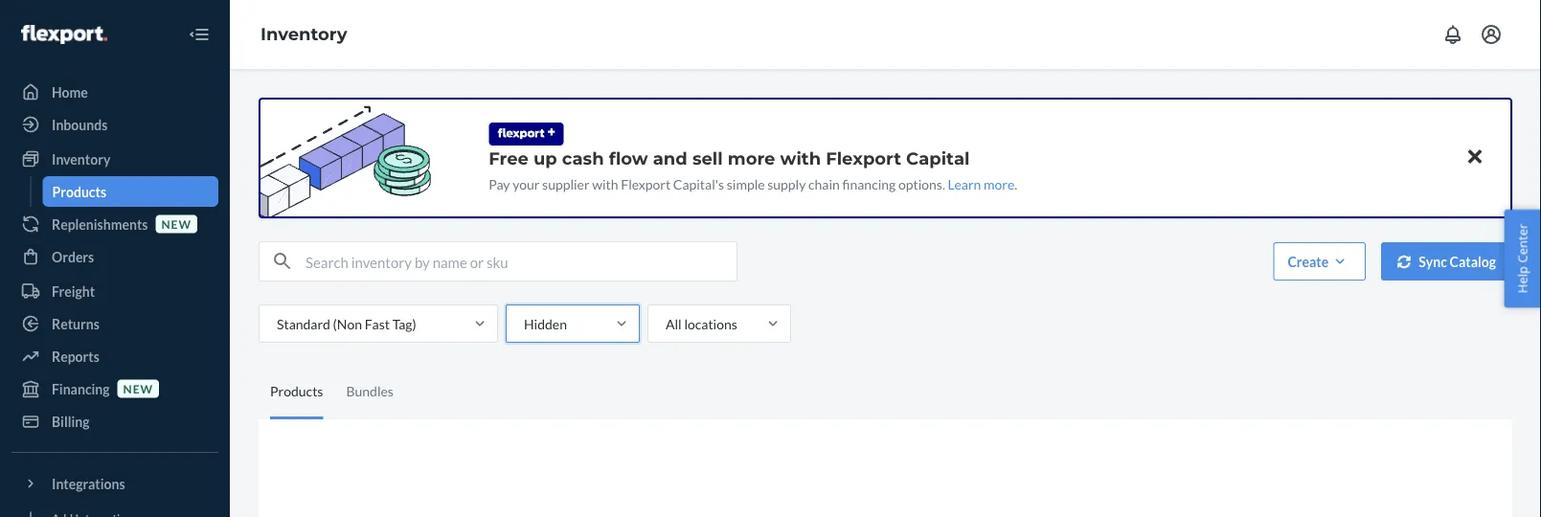 Task type: describe. For each thing, give the bounding box(es) containing it.
products link
[[43, 176, 218, 207]]

tag)
[[392, 316, 416, 332]]

bundles
[[346, 383, 394, 399]]

integrations
[[52, 476, 125, 492]]

locations
[[684, 316, 737, 332]]

replenishments
[[52, 216, 148, 232]]

home link
[[11, 77, 218, 107]]

fast
[[365, 316, 390, 332]]

sync catalog button
[[1381, 242, 1512, 281]]

orders link
[[11, 241, 218, 272]]

free
[[489, 148, 529, 169]]

reports
[[52, 348, 99, 364]]

all locations
[[666, 316, 737, 332]]

flow
[[609, 148, 648, 169]]

standard (non fast tag)
[[277, 316, 416, 332]]

supplier
[[542, 176, 590, 192]]

create
[[1288, 253, 1329, 270]]

create button
[[1273, 242, 1366, 281]]

0 vertical spatial flexport
[[826, 148, 901, 169]]

1 horizontal spatial more
[[984, 176, 1015, 192]]

freight
[[52, 283, 95, 299]]

1 vertical spatial inventory
[[52, 151, 110, 167]]

capital's
[[673, 176, 724, 192]]

sync catalog
[[1419, 253, 1496, 270]]

help
[[1514, 266, 1531, 293]]

standard
[[277, 316, 330, 332]]

financing
[[842, 176, 896, 192]]

inbounds
[[52, 116, 108, 133]]

simple
[[727, 176, 765, 192]]

pay
[[489, 176, 510, 192]]

home
[[52, 84, 88, 100]]

capital
[[906, 148, 970, 169]]

help center button
[[1504, 209, 1541, 308]]

help center
[[1514, 224, 1531, 293]]

reports link
[[11, 341, 218, 372]]

options.
[[898, 176, 945, 192]]

close image
[[1468, 145, 1482, 168]]

1 vertical spatial products
[[270, 383, 323, 399]]

sync alt image
[[1398, 255, 1411, 268]]

your
[[513, 176, 540, 192]]

supply
[[767, 176, 806, 192]]

free up cash flow and sell more with flexport capital pay your supplier with flexport capital's simple supply chain financing options. learn more .
[[489, 148, 1018, 192]]



Task type: locate. For each thing, give the bounding box(es) containing it.
learn more link
[[948, 176, 1015, 192]]

inventory
[[261, 24, 347, 45], [52, 151, 110, 167]]

0 horizontal spatial flexport
[[621, 176, 671, 192]]

more
[[728, 148, 775, 169], [984, 176, 1015, 192]]

products up replenishments
[[52, 183, 106, 200]]

up
[[534, 148, 557, 169]]

freight link
[[11, 276, 218, 307]]

returns link
[[11, 308, 218, 339]]

cash
[[562, 148, 604, 169]]

0 horizontal spatial inventory link
[[11, 144, 218, 174]]

1 vertical spatial with
[[592, 176, 618, 192]]

1 horizontal spatial products
[[270, 383, 323, 399]]

0 vertical spatial more
[[728, 148, 775, 169]]

1 horizontal spatial with
[[780, 148, 821, 169]]

1 vertical spatial flexport
[[621, 176, 671, 192]]

0 horizontal spatial products
[[52, 183, 106, 200]]

1 vertical spatial more
[[984, 176, 1015, 192]]

new
[[161, 217, 192, 231], [123, 382, 153, 396]]

inventory link
[[261, 24, 347, 45], [11, 144, 218, 174]]

sell
[[692, 148, 723, 169]]

close navigation image
[[188, 23, 211, 46]]

new for replenishments
[[161, 217, 192, 231]]

0 horizontal spatial new
[[123, 382, 153, 396]]

more right learn
[[984, 176, 1015, 192]]

and
[[653, 148, 688, 169]]

1 vertical spatial inventory link
[[11, 144, 218, 174]]

with
[[780, 148, 821, 169], [592, 176, 618, 192]]

new for financing
[[123, 382, 153, 396]]

1 horizontal spatial flexport
[[826, 148, 901, 169]]

billing link
[[11, 406, 218, 437]]

1 vertical spatial new
[[123, 382, 153, 396]]

1 horizontal spatial inventory link
[[261, 24, 347, 45]]

chain
[[808, 176, 840, 192]]

0 vertical spatial new
[[161, 217, 192, 231]]

flexport down flow
[[621, 176, 671, 192]]

financing
[[52, 381, 110, 397]]

catalog
[[1450, 253, 1496, 270]]

with up supply
[[780, 148, 821, 169]]

center
[[1514, 224, 1531, 263]]

with down cash in the left of the page
[[592, 176, 618, 192]]

0 vertical spatial with
[[780, 148, 821, 169]]

.
[[1015, 176, 1018, 192]]

1 horizontal spatial new
[[161, 217, 192, 231]]

open notifications image
[[1442, 23, 1465, 46]]

products
[[52, 183, 106, 200], [270, 383, 323, 399]]

new down products link on the left top of the page
[[161, 217, 192, 231]]

1 horizontal spatial inventory
[[261, 24, 347, 45]]

0 vertical spatial inventory
[[261, 24, 347, 45]]

0 vertical spatial products
[[52, 183, 106, 200]]

learn
[[948, 176, 981, 192]]

0 horizontal spatial with
[[592, 176, 618, 192]]

flexport
[[826, 148, 901, 169], [621, 176, 671, 192]]

hidden
[[524, 316, 567, 332]]

inbounds link
[[11, 109, 218, 140]]

new down the reports link
[[123, 382, 153, 396]]

(non
[[333, 316, 362, 332]]

0 horizontal spatial inventory
[[52, 151, 110, 167]]

open account menu image
[[1480, 23, 1503, 46]]

Search inventory by name or sku text field
[[306, 242, 737, 281]]

orders
[[52, 249, 94, 265]]

all
[[666, 316, 682, 332]]

billing
[[52, 413, 90, 430]]

flexport logo image
[[21, 25, 107, 44]]

products down standard
[[270, 383, 323, 399]]

more up simple
[[728, 148, 775, 169]]

sync
[[1419, 253, 1447, 270]]

flexport up financing
[[826, 148, 901, 169]]

returns
[[52, 316, 99, 332]]

0 horizontal spatial more
[[728, 148, 775, 169]]

integrations button
[[11, 468, 218, 499]]

0 vertical spatial inventory link
[[261, 24, 347, 45]]



Task type: vqa. For each thing, say whether or not it's contained in the screenshot.
NOT to the bottom
no



